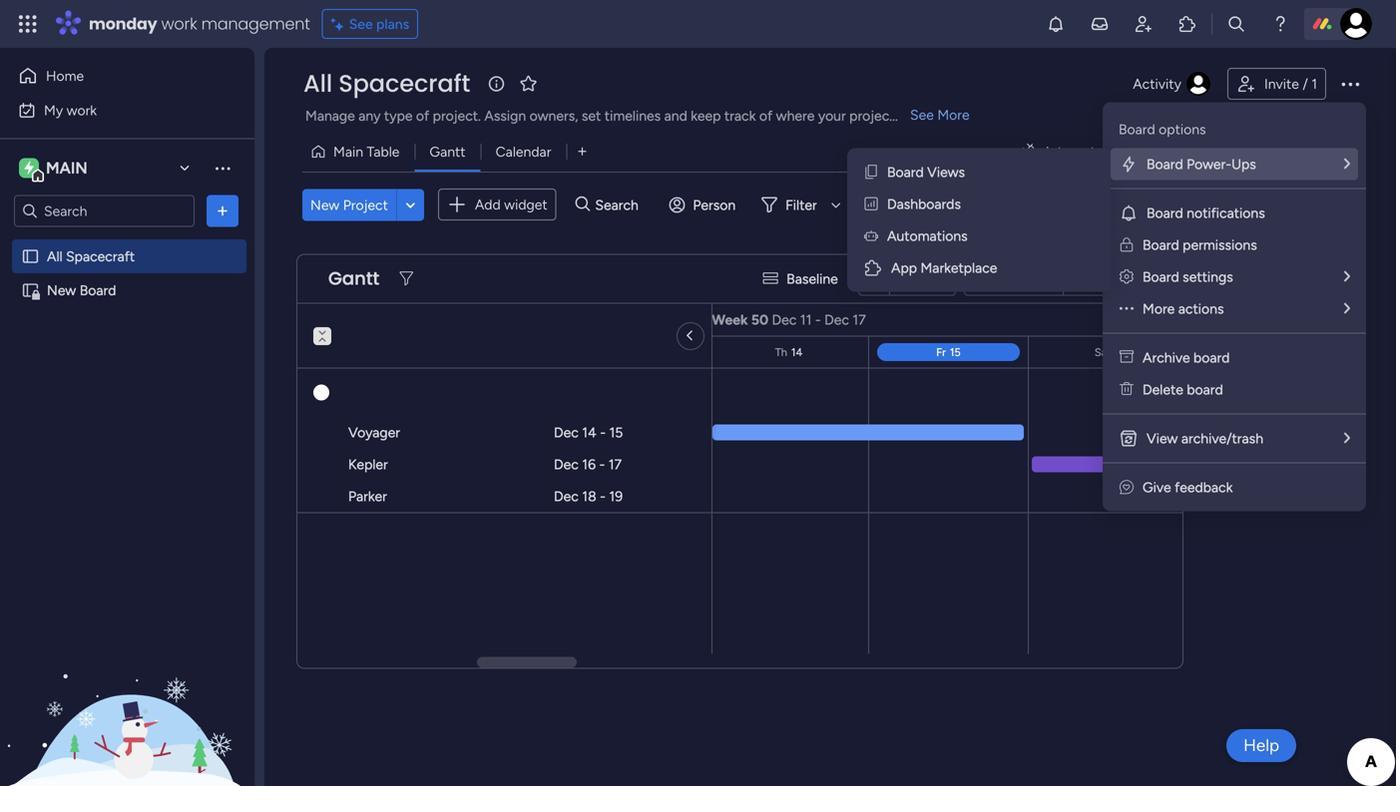 Task type: describe. For each thing, give the bounding box(es) containing it.
lottie animation image
[[0, 585, 255, 787]]

views
[[928, 164, 966, 181]]

person
[[693, 196, 736, 213]]

16 for dec
[[582, 456, 596, 473]]

filter
[[786, 196, 817, 213]]

assign
[[485, 107, 526, 124]]

give
[[1143, 479, 1172, 496]]

workspace options image
[[213, 158, 233, 178]]

v2 collapse up image
[[314, 334, 331, 347]]

plans
[[376, 15, 409, 32]]

board right private board icon
[[80, 282, 116, 299]]

monday
[[89, 12, 157, 35]]

new project
[[311, 196, 388, 213]]

monday work management
[[89, 12, 310, 35]]

gantt button
[[415, 136, 481, 168]]

- down 'baseline'
[[816, 312, 821, 328]]

auto fit
[[897, 270, 948, 287]]

see plans
[[349, 15, 409, 32]]

auto fit button
[[889, 263, 956, 295]]

1 workspace image from the left
[[19, 157, 39, 179]]

noah lott image
[[1341, 8, 1373, 40]]

widget
[[504, 196, 548, 213]]

dec for dec 16 - 17
[[554, 456, 579, 473]]

board for board notifications
[[1147, 205, 1184, 222]]

automate
[[1246, 143, 1309, 160]]

dec down 'baseline'
[[825, 312, 850, 328]]

search everything image
[[1227, 14, 1247, 34]]

/
[[1303, 75, 1309, 92]]

inbox image
[[1090, 14, 1110, 34]]

delete board
[[1143, 381, 1224, 398]]

0 vertical spatial spacecraft
[[339, 67, 471, 100]]

delete
[[1143, 381, 1184, 398]]

angle down image
[[406, 197, 416, 212]]

add widget button
[[438, 189, 557, 221]]

list arrow image for board power-ups
[[1345, 157, 1351, 171]]

dec 14 - 15
[[554, 424, 623, 441]]

person button
[[661, 189, 748, 221]]

project
[[343, 196, 388, 213]]

calendar button
[[481, 136, 567, 168]]

work for monday
[[161, 12, 197, 35]]

1 horizontal spatial 11
[[801, 312, 812, 328]]

1 vertical spatial options image
[[213, 201, 233, 221]]

options
[[1159, 121, 1207, 138]]

timelines
[[605, 107, 661, 124]]

days
[[976, 271, 1006, 288]]

activity
[[1134, 75, 1182, 92]]

marketplace
[[921, 260, 998, 277]]

app
[[892, 260, 918, 277]]

archive board
[[1143, 349, 1231, 366]]

list arrow image for board settings
[[1345, 270, 1351, 284]]

gantt inside button
[[430, 143, 466, 160]]

archive/trash
[[1182, 430, 1264, 447]]

home button
[[12, 60, 215, 92]]

v2 today image
[[867, 272, 881, 286]]

19
[[609, 488, 623, 505]]

- for 17
[[600, 456, 605, 473]]

- for 19
[[600, 488, 606, 505]]

stands.
[[899, 107, 943, 124]]

actions
[[1179, 301, 1225, 318]]

0 vertical spatial 15
[[950, 346, 961, 359]]

kepler
[[348, 456, 388, 473]]

week 50 dec 11 - dec 17
[[712, 312, 866, 328]]

main table
[[333, 143, 400, 160]]

new project button
[[303, 189, 396, 221]]

collapse board header image
[[1346, 144, 1362, 160]]

select product image
[[18, 14, 38, 34]]

help
[[1244, 736, 1280, 756]]

sa 16
[[1095, 346, 1122, 359]]

board permissions
[[1143, 237, 1258, 254]]

permissions
[[1183, 237, 1258, 254]]

invite / 1
[[1265, 75, 1318, 92]]

baseline button
[[755, 263, 850, 295]]

new for new project
[[311, 196, 340, 213]]

th
[[775, 346, 788, 359]]

dec right 50
[[772, 312, 797, 328]]

board for board options
[[1119, 121, 1156, 138]]

see more
[[911, 106, 970, 123]]

board power-ups
[[1147, 156, 1257, 173]]

board for board settings
[[1143, 269, 1180, 286]]

v2 plus image
[[1107, 272, 1118, 286]]

type
[[384, 107, 413, 124]]

mo 11
[[296, 346, 324, 359]]

18
[[582, 488, 597, 505]]

notifications image
[[1046, 14, 1066, 34]]

invite
[[1265, 75, 1300, 92]]

fit
[[931, 270, 948, 287]]

add view image
[[578, 145, 587, 159]]

private board image
[[21, 281, 40, 300]]

fr 15
[[937, 346, 961, 359]]

auto
[[897, 270, 928, 287]]

list box containing all spacecraft
[[0, 236, 255, 577]]

any
[[359, 107, 381, 124]]

calendar
[[496, 143, 552, 160]]

see more link
[[909, 105, 972, 125]]

0 horizontal spatial 15
[[610, 424, 623, 441]]

list arrow image for view archive/trash
[[1345, 431, 1351, 446]]

give feedback
[[1143, 479, 1234, 496]]

more actions
[[1143, 301, 1225, 318]]

v2 overview line image
[[865, 196, 878, 213]]

1 horizontal spatial all
[[304, 67, 333, 100]]

new for new board
[[47, 282, 76, 299]]

my work button
[[12, 94, 215, 126]]



Task type: vqa. For each thing, say whether or not it's contained in the screenshot.
the to in Miro Bring visual collaboration to projects with Miro for monday.com
no



Task type: locate. For each thing, give the bounding box(es) containing it.
more dots image
[[1145, 272, 1159, 286], [1120, 301, 1134, 318]]

home
[[46, 67, 84, 84]]

more up views
[[938, 106, 970, 123]]

automations
[[888, 228, 968, 245]]

v2 funnel image
[[400, 272, 413, 286]]

1 horizontal spatial all spacecraft
[[304, 67, 471, 100]]

ups
[[1232, 156, 1257, 173]]

list arrow image
[[1345, 157, 1351, 171], [1345, 302, 1351, 316]]

board right board notifications icon
[[1147, 205, 1184, 222]]

all
[[304, 67, 333, 100], [47, 248, 63, 265]]

- down dec 14 - 15
[[600, 456, 605, 473]]

2 of from the left
[[760, 107, 773, 124]]

0 vertical spatial more
[[938, 106, 970, 123]]

15
[[950, 346, 961, 359], [610, 424, 623, 441]]

1 vertical spatial more dots image
[[1120, 301, 1134, 318]]

1 vertical spatial more
[[1143, 301, 1176, 318]]

1 vertical spatial list arrow image
[[1345, 302, 1351, 316]]

dapulse admin menu image
[[1120, 269, 1134, 286]]

apps image
[[1178, 14, 1198, 34]]

sa
[[1095, 346, 1108, 359]]

14 for dec
[[582, 424, 597, 441]]

new inside button
[[311, 196, 340, 213]]

all spacecraft up new board
[[47, 248, 135, 265]]

menu containing board options
[[1103, 102, 1367, 512]]

2 list arrow image from the top
[[1345, 302, 1351, 316]]

1 horizontal spatial new
[[311, 196, 340, 213]]

options image right 1
[[1339, 72, 1363, 96]]

0 horizontal spatial 16
[[582, 456, 596, 473]]

filter button
[[754, 189, 848, 221]]

0 horizontal spatial work
[[67, 102, 97, 119]]

1 horizontal spatial see
[[911, 106, 934, 123]]

feedback
[[1175, 479, 1234, 496]]

1 vertical spatial all spacecraft
[[47, 248, 135, 265]]

17
[[853, 312, 866, 328], [609, 456, 622, 473]]

option
[[0, 239, 255, 243]]

11 up th 14
[[801, 312, 812, 328]]

2 list arrow image from the top
[[1345, 431, 1351, 446]]

see left the plans
[[349, 15, 373, 32]]

- up dec 16 - 17
[[600, 424, 606, 441]]

all spacecraft
[[304, 67, 471, 100], [47, 248, 135, 265]]

1 vertical spatial 14
[[582, 424, 597, 441]]

table
[[367, 143, 400, 160]]

project
[[850, 107, 895, 124]]

main
[[333, 143, 363, 160]]

options image down workspace options image
[[213, 201, 233, 221]]

board for archive board
[[1194, 349, 1231, 366]]

- for 15
[[600, 424, 606, 441]]

help image
[[1271, 14, 1291, 34]]

board for board permissions
[[1143, 237, 1180, 254]]

work right monday
[[161, 12, 197, 35]]

1 vertical spatial list arrow image
[[1345, 431, 1351, 446]]

view
[[1147, 430, 1179, 447]]

mo
[[296, 346, 311, 359]]

spacecraft
[[339, 67, 471, 100], [66, 248, 135, 265]]

1 horizontal spatial more
[[1143, 301, 1176, 318]]

spacecraft up new board
[[66, 248, 135, 265]]

v2 search image
[[576, 194, 590, 216]]

list box
[[0, 236, 255, 577]]

11 right mo
[[315, 346, 324, 359]]

0 horizontal spatial all
[[47, 248, 63, 265]]

parker
[[348, 488, 387, 505]]

dec 18 - 19
[[554, 488, 623, 505]]

dec left 18
[[554, 488, 579, 505]]

dec up dec 16 - 17
[[554, 424, 579, 441]]

0 vertical spatial board
[[1194, 349, 1231, 366]]

spacecraft up "type"
[[339, 67, 471, 100]]

14 right th
[[792, 346, 803, 359]]

1 horizontal spatial more dots image
[[1145, 272, 1159, 286]]

0 vertical spatial list arrow image
[[1345, 270, 1351, 284]]

view archive/trash image
[[1119, 429, 1139, 449]]

1 vertical spatial gantt
[[329, 266, 380, 292]]

see for see plans
[[349, 15, 373, 32]]

lottie animation element
[[0, 585, 255, 787]]

board right dapulse admin menu image
[[1143, 269, 1180, 286]]

board
[[1194, 349, 1231, 366], [1187, 381, 1224, 398]]

1 horizontal spatial 16
[[1112, 346, 1122, 359]]

0 vertical spatial see
[[349, 15, 373, 32]]

gantt
[[430, 143, 466, 160], [329, 266, 380, 292]]

board up board power-ups image
[[1119, 121, 1156, 138]]

Search field
[[590, 191, 650, 219]]

v2 delete line image
[[1120, 381, 1134, 398]]

16 up 18
[[582, 456, 596, 473]]

track
[[725, 107, 756, 124]]

0 vertical spatial list arrow image
[[1345, 157, 1351, 171]]

board right v2 views icon
[[888, 164, 924, 181]]

week
[[712, 312, 748, 328]]

more dots image right dapulse admin menu image
[[1145, 272, 1159, 286]]

where
[[776, 107, 815, 124]]

14 up dec 16 - 17
[[582, 424, 597, 441]]

board down the archive board
[[1187, 381, 1224, 398]]

0 vertical spatial 11
[[801, 312, 812, 328]]

v2 permission outline image
[[1121, 237, 1133, 254]]

board down board options at the right of the page
[[1147, 156, 1184, 173]]

board views
[[888, 164, 966, 181]]

autopilot image
[[1221, 138, 1238, 163]]

dapulse archived image
[[1120, 349, 1134, 366]]

management
[[201, 12, 310, 35]]

add widget
[[475, 196, 548, 213]]

15 right 'fr' in the top right of the page
[[950, 346, 961, 359]]

0 horizontal spatial 11
[[315, 346, 324, 359]]

new
[[311, 196, 340, 213], [47, 282, 76, 299]]

1 horizontal spatial of
[[760, 107, 773, 124]]

add
[[475, 196, 501, 213]]

board options
[[1119, 121, 1207, 138]]

0 vertical spatial gantt
[[430, 143, 466, 160]]

board settings
[[1143, 269, 1234, 286]]

your
[[819, 107, 846, 124]]

16 right sa
[[1112, 346, 1122, 359]]

1 horizontal spatial options image
[[1339, 72, 1363, 96]]

see inside button
[[349, 15, 373, 32]]

v2 collapse down image
[[314, 321, 331, 333]]

1 vertical spatial board
[[1187, 381, 1224, 398]]

help button
[[1227, 730, 1297, 763]]

v2 user feedback image
[[1120, 479, 1134, 496]]

1 vertical spatial work
[[67, 102, 97, 119]]

14
[[792, 346, 803, 359], [582, 424, 597, 441]]

dec 16 - 17
[[554, 456, 622, 473]]

dec up dec 18 - 19
[[554, 456, 579, 473]]

0 vertical spatial all spacecraft
[[304, 67, 471, 100]]

board for delete board
[[1187, 381, 1224, 398]]

1 vertical spatial see
[[911, 106, 934, 123]]

1 horizontal spatial spacecraft
[[339, 67, 471, 100]]

1 vertical spatial 17
[[609, 456, 622, 473]]

0 horizontal spatial of
[[416, 107, 430, 124]]

1 of from the left
[[416, 107, 430, 124]]

0 horizontal spatial more dots image
[[1120, 301, 1134, 318]]

1 vertical spatial spacecraft
[[66, 248, 135, 265]]

All Spacecraft field
[[299, 67, 476, 100]]

all up manage
[[304, 67, 333, 100]]

power-
[[1187, 156, 1232, 173]]

of right "type"
[[416, 107, 430, 124]]

more left actions
[[1143, 301, 1176, 318]]

board for board views
[[888, 164, 924, 181]]

0 vertical spatial work
[[161, 12, 197, 35]]

all spacecraft inside 'list box'
[[47, 248, 135, 265]]

work for my
[[67, 102, 97, 119]]

1 vertical spatial 15
[[610, 424, 623, 441]]

see for see more
[[911, 106, 934, 123]]

0 horizontal spatial see
[[349, 15, 373, 32]]

1 list arrow image from the top
[[1345, 270, 1351, 284]]

th 14
[[775, 346, 803, 359]]

list arrow image for more actions
[[1345, 302, 1351, 316]]

board up delete board
[[1194, 349, 1231, 366]]

0 horizontal spatial new
[[47, 282, 76, 299]]

50
[[752, 312, 769, 328]]

dashboards
[[888, 196, 962, 213]]

14 for th
[[792, 346, 803, 359]]

1 horizontal spatial 17
[[853, 312, 866, 328]]

0 horizontal spatial more
[[938, 106, 970, 123]]

0 vertical spatial new
[[311, 196, 340, 213]]

work right my
[[67, 102, 97, 119]]

0 vertical spatial 14
[[792, 346, 803, 359]]

set
[[582, 107, 601, 124]]

17 down app marketplace image
[[853, 312, 866, 328]]

and
[[665, 107, 688, 124]]

1 vertical spatial new
[[47, 282, 76, 299]]

view archive/trash
[[1147, 430, 1264, 447]]

project.
[[433, 107, 481, 124]]

all spacecraft up "type"
[[304, 67, 471, 100]]

angle right image
[[689, 327, 693, 345]]

show board description image
[[485, 74, 508, 94]]

0 vertical spatial 16
[[1112, 346, 1122, 359]]

new right private board icon
[[47, 282, 76, 299]]

main button
[[14, 151, 199, 185]]

new board
[[47, 282, 116, 299]]

1 horizontal spatial 14
[[792, 346, 803, 359]]

see right the project
[[911, 106, 934, 123]]

dec
[[772, 312, 797, 328], [825, 312, 850, 328], [554, 424, 579, 441], [554, 456, 579, 473], [554, 488, 579, 505]]

board power-ups image
[[1119, 154, 1139, 174]]

dec for dec 14 - 15
[[554, 424, 579, 441]]

16 for sa
[[1112, 346, 1122, 359]]

list arrow image
[[1345, 270, 1351, 284], [1345, 431, 1351, 446]]

0 horizontal spatial all spacecraft
[[47, 248, 135, 265]]

1 vertical spatial all
[[47, 248, 63, 265]]

invite / 1 button
[[1228, 68, 1327, 100]]

manage any type of project. assign owners, set timelines and keep track of where your project stands.
[[306, 107, 943, 124]]

notifications
[[1187, 205, 1266, 222]]

board for board power-ups
[[1147, 156, 1184, 173]]

0 vertical spatial 17
[[853, 312, 866, 328]]

main
[[46, 159, 88, 178]]

settings
[[1183, 269, 1234, 286]]

workspace image
[[19, 157, 39, 179], [24, 157, 34, 179]]

0 vertical spatial options image
[[1339, 72, 1363, 96]]

1 horizontal spatial 15
[[950, 346, 961, 359]]

new left project
[[311, 196, 340, 213]]

add to favorites image
[[518, 73, 538, 93]]

1 vertical spatial 11
[[315, 346, 324, 359]]

0 vertical spatial all
[[304, 67, 333, 100]]

2 workspace image from the left
[[24, 157, 34, 179]]

1
[[1312, 75, 1318, 92]]

0 vertical spatial more dots image
[[1145, 272, 1159, 286]]

1 list arrow image from the top
[[1345, 157, 1351, 171]]

board notifications image
[[1119, 203, 1139, 223]]

arrow down image
[[824, 193, 848, 217]]

15 up dec 16 - 17
[[610, 424, 623, 441]]

gantt down project.
[[430, 143, 466, 160]]

0 horizontal spatial 17
[[609, 456, 622, 473]]

more
[[938, 106, 970, 123], [1143, 301, 1176, 318]]

0 horizontal spatial gantt
[[329, 266, 380, 292]]

invite members image
[[1134, 14, 1154, 34]]

fr
[[937, 346, 946, 359]]

- left 19 at left
[[600, 488, 606, 505]]

manage
[[306, 107, 355, 124]]

keep
[[691, 107, 721, 124]]

17 up 19 at left
[[609, 456, 622, 473]]

v2 automations outline image
[[865, 228, 879, 245]]

1 horizontal spatial gantt
[[430, 143, 466, 160]]

see plans button
[[322, 9, 418, 39]]

public board image
[[21, 247, 40, 266]]

board right v2 permission outline icon
[[1143, 237, 1180, 254]]

of right track
[[760, 107, 773, 124]]

v2 views icon image
[[866, 164, 877, 181]]

workspace selection element
[[19, 156, 91, 182]]

board notifications
[[1147, 205, 1266, 222]]

menu
[[1103, 102, 1367, 512]]

Search in workspace field
[[42, 200, 167, 223]]

my work
[[44, 102, 97, 119]]

integrate
[[1046, 143, 1104, 160]]

all right public board image
[[47, 248, 63, 265]]

dec for dec 18 - 19
[[554, 488, 579, 505]]

0 horizontal spatial spacecraft
[[66, 248, 135, 265]]

main table button
[[303, 136, 415, 168]]

more dots image down dapulse admin menu image
[[1120, 301, 1134, 318]]

app marketplace image
[[864, 258, 884, 278]]

0 horizontal spatial options image
[[213, 201, 233, 221]]

1 horizontal spatial work
[[161, 12, 197, 35]]

0 horizontal spatial 14
[[582, 424, 597, 441]]

dapulse integrations image
[[1023, 144, 1038, 159]]

1 vertical spatial 16
[[582, 456, 596, 473]]

options image
[[1339, 72, 1363, 96], [213, 201, 233, 221]]

gantt left v2 funnel icon
[[329, 266, 380, 292]]

see
[[349, 15, 373, 32], [911, 106, 934, 123]]

work inside button
[[67, 102, 97, 119]]

board
[[1119, 121, 1156, 138], [1147, 156, 1184, 173], [888, 164, 924, 181], [1147, 205, 1184, 222], [1143, 237, 1180, 254], [1143, 269, 1180, 286], [80, 282, 116, 299]]



